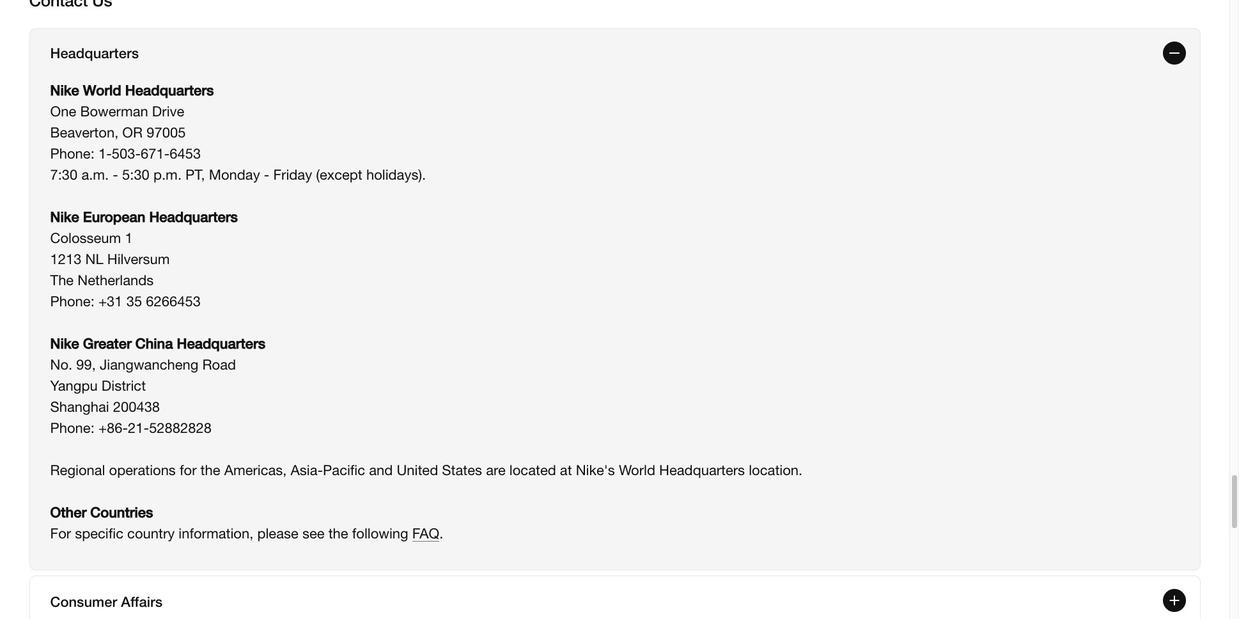 Task type: locate. For each thing, give the bounding box(es) containing it.
world up bowerman in the top left of the page
[[83, 82, 121, 99]]

see
[[302, 525, 325, 542]]

1213
[[50, 251, 82, 268]]

and
[[369, 462, 393, 479]]

+31
[[98, 293, 123, 310]]

nike for nike european headquarters colosseum 1 1213 nl hilversum the netherlands phone: +31 35 6266453
[[50, 209, 79, 225]]

nike up colosseum on the left top of page
[[50, 209, 79, 225]]

3 nike from the top
[[50, 335, 79, 352]]

regional
[[50, 462, 105, 479]]

1 horizontal spatial -
[[264, 167, 269, 183]]

1 horizontal spatial world
[[619, 462, 656, 479]]

0 horizontal spatial -
[[113, 167, 118, 183]]

2 vertical spatial phone:
[[50, 420, 95, 436]]

97005
[[147, 124, 186, 141]]

pacific
[[323, 462, 365, 479]]

phone: down shanghai
[[50, 420, 95, 436]]

phone: inside nike european headquarters colosseum 1 1213 nl hilversum the netherlands phone: +31 35 6266453
[[50, 293, 95, 310]]

please
[[257, 525, 299, 542]]

located
[[510, 462, 556, 479]]

1 vertical spatial phone:
[[50, 293, 95, 310]]

nike inside nike european headquarters colosseum 1 1213 nl hilversum the netherlands phone: +31 35 6266453
[[50, 209, 79, 225]]

2 nike from the top
[[50, 209, 79, 225]]

the inside other countries for specific country information, please see the following faq .
[[329, 525, 348, 542]]

99,
[[76, 357, 96, 373]]

faq
[[412, 525, 440, 542]]

countries
[[90, 504, 153, 521]]

nike up one
[[50, 82, 79, 99]]

the
[[201, 462, 220, 479], [329, 525, 348, 542]]

the right for at left bottom
[[201, 462, 220, 479]]

or
[[122, 124, 143, 141]]

consumer affairs button
[[30, 577, 1200, 619]]

drive
[[152, 103, 184, 120]]

headquarters inside dropdown button
[[50, 45, 139, 62]]

asia-
[[291, 462, 323, 479]]

consumer
[[50, 593, 117, 610]]

jiangwancheng
[[100, 357, 198, 373]]

a.m.
[[81, 167, 109, 183]]

- left friday
[[264, 167, 269, 183]]

headquarters
[[50, 45, 139, 62], [125, 82, 214, 99], [149, 209, 238, 225], [177, 335, 265, 352], [659, 462, 745, 479]]

nike inside nike greater china headquarters no. 99, jiangwancheng road yangpu district shanghai 200438 phone: +86-21-52882828
[[50, 335, 79, 352]]

regional operations for the americas, asia-pacific and united states are located at nike's world headquarters location.
[[50, 462, 803, 479]]

35
[[126, 293, 142, 310]]

world right nike's at the bottom left
[[619, 462, 656, 479]]

at
[[560, 462, 572, 479]]

6453
[[170, 145, 201, 162]]

world
[[83, 82, 121, 99], [619, 462, 656, 479]]

nl
[[85, 251, 103, 268]]

2 - from the left
[[264, 167, 269, 183]]

nike
[[50, 82, 79, 99], [50, 209, 79, 225], [50, 335, 79, 352]]

phone: down the
[[50, 293, 95, 310]]

the right see
[[329, 525, 348, 542]]

nike for nike greater china headquarters no. 99, jiangwancheng road yangpu district shanghai 200438 phone: +86-21-52882828
[[50, 335, 79, 352]]

netherlands
[[78, 272, 154, 289]]

0 vertical spatial world
[[83, 82, 121, 99]]

nike up no. on the bottom left
[[50, 335, 79, 352]]

1
[[125, 230, 133, 247]]

-
[[113, 167, 118, 183], [264, 167, 269, 183]]

nike world headquarters one bowerman drive beaverton, or 97005 phone: 1-503-671-6453 7:30 a.m. - 5:30 p.m. pt, monday - friday (except holidays).
[[50, 82, 426, 183]]

2 vertical spatial nike
[[50, 335, 79, 352]]

6266453
[[146, 293, 201, 310]]

are
[[486, 462, 506, 479]]

1 phone: from the top
[[50, 145, 95, 162]]

- right a.m.
[[113, 167, 118, 183]]

503-
[[112, 145, 141, 162]]

friday
[[273, 167, 312, 183]]

specific
[[75, 525, 123, 542]]

operations
[[109, 462, 176, 479]]

3 phone: from the top
[[50, 420, 95, 436]]

1 nike from the top
[[50, 82, 79, 99]]

nike inside nike world headquarters one bowerman drive beaverton, or 97005 phone: 1-503-671-6453 7:30 a.m. - 5:30 p.m. pt, monday - friday (except holidays).
[[50, 82, 79, 99]]

+86-
[[98, 420, 128, 436]]

0 vertical spatial nike
[[50, 82, 79, 99]]

headquarters inside nike european headquarters colosseum 1 1213 nl hilversum the netherlands phone: +31 35 6266453
[[149, 209, 238, 225]]

district
[[102, 378, 146, 394]]

1 vertical spatial world
[[619, 462, 656, 479]]

1 vertical spatial nike
[[50, 209, 79, 225]]

0 vertical spatial the
[[201, 462, 220, 479]]

nike greater china headquarters no. 99, jiangwancheng road yangpu district shanghai 200438 phone: +86-21-52882828
[[50, 335, 265, 436]]

headquarters button
[[30, 29, 1200, 78]]

americas,
[[224, 462, 287, 479]]

1 horizontal spatial the
[[329, 525, 348, 542]]

phone: up 7:30
[[50, 145, 95, 162]]

phone:
[[50, 145, 95, 162], [50, 293, 95, 310], [50, 420, 95, 436]]

beaverton,
[[50, 124, 118, 141]]

2 phone: from the top
[[50, 293, 95, 310]]

p.m.
[[153, 167, 182, 183]]

bowerman
[[80, 103, 148, 120]]

52882828
[[149, 420, 212, 436]]

for
[[180, 462, 197, 479]]

the
[[50, 272, 74, 289]]

nike's
[[576, 462, 615, 479]]

faq link
[[412, 525, 440, 542]]

1 vertical spatial the
[[329, 525, 348, 542]]

0 vertical spatial phone:
[[50, 145, 95, 162]]

0 horizontal spatial world
[[83, 82, 121, 99]]

0 horizontal spatial the
[[201, 462, 220, 479]]



Task type: vqa. For each thing, say whether or not it's contained in the screenshot.


Task type: describe. For each thing, give the bounding box(es) containing it.
headquarters inside nike world headquarters one bowerman drive beaverton, or 97005 phone: 1-503-671-6453 7:30 a.m. - 5:30 p.m. pt, monday - friday (except holidays).
[[125, 82, 214, 99]]

european
[[83, 209, 145, 225]]

location.
[[749, 462, 803, 479]]

shanghai
[[50, 399, 109, 415]]

nike european headquarters colosseum 1 1213 nl hilversum the netherlands phone: +31 35 6266453
[[50, 209, 238, 310]]

1 - from the left
[[113, 167, 118, 183]]

phone: inside nike world headquarters one bowerman drive beaverton, or 97005 phone: 1-503-671-6453 7:30 a.m. - 5:30 p.m. pt, monday - friday (except holidays).
[[50, 145, 95, 162]]

information,
[[179, 525, 253, 542]]

monday
[[209, 167, 260, 183]]

5:30
[[122, 167, 150, 183]]

united
[[397, 462, 438, 479]]

world inside nike world headquarters one bowerman drive beaverton, or 97005 phone: 1-503-671-6453 7:30 a.m. - 5:30 p.m. pt, monday - friday (except holidays).
[[83, 82, 121, 99]]

china
[[135, 335, 173, 352]]

7:30
[[50, 167, 78, 183]]

200438
[[113, 399, 160, 415]]

other countries for specific country information, please see the following faq .
[[50, 504, 443, 542]]

greater
[[83, 335, 132, 352]]

for
[[50, 525, 71, 542]]

hilversum
[[107, 251, 170, 268]]

colosseum
[[50, 230, 121, 247]]

21-
[[128, 420, 149, 436]]

671-
[[141, 145, 170, 162]]

(except
[[316, 167, 362, 183]]

affairs
[[121, 593, 163, 610]]

road
[[202, 357, 236, 373]]

following
[[352, 525, 408, 542]]

country
[[127, 525, 175, 542]]

states
[[442, 462, 482, 479]]

nike for nike world headquarters one bowerman drive beaverton, or 97005 phone: 1-503-671-6453 7:30 a.m. - 5:30 p.m. pt, monday - friday (except holidays).
[[50, 82, 79, 99]]

headquarters inside nike greater china headquarters no. 99, jiangwancheng road yangpu district shanghai 200438 phone: +86-21-52882828
[[177, 335, 265, 352]]

phone: inside nike greater china headquarters no. 99, jiangwancheng road yangpu district shanghai 200438 phone: +86-21-52882828
[[50, 420, 95, 436]]

.
[[440, 525, 443, 542]]

one
[[50, 103, 76, 120]]

consumer affairs
[[50, 593, 163, 610]]

no.
[[50, 357, 72, 373]]

1-
[[98, 145, 112, 162]]

yangpu
[[50, 378, 98, 394]]

pt,
[[186, 167, 205, 183]]

holidays).
[[366, 167, 426, 183]]

other
[[50, 504, 86, 521]]



